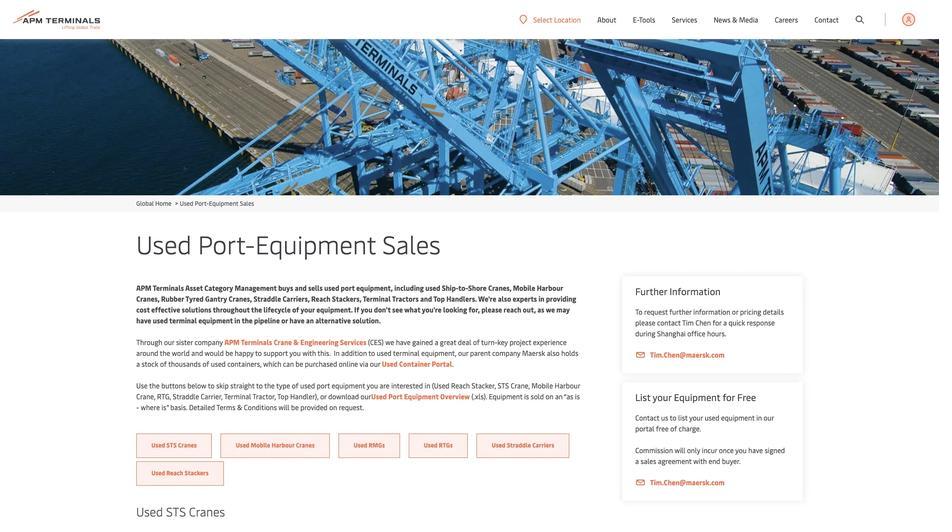 Task type: locate. For each thing, give the bounding box(es) containing it.
our left sister
[[164, 337, 174, 347]]

equipment down 'throughout'
[[199, 316, 233, 325]]

below
[[188, 381, 206, 390]]

2 horizontal spatial &
[[733, 15, 738, 24]]

the right use
[[149, 381, 160, 390]]

sts up used reach stackers
[[167, 441, 177, 449]]

also down experience
[[547, 348, 560, 358]]

cranes
[[178, 441, 197, 449], [296, 441, 315, 449], [189, 503, 225, 520]]

2 vertical spatial reach
[[167, 469, 183, 477]]

mobile inside apm terminals asset category management buys and sells used port equipment, including used ship-to-shore cranes, mobile harbour cranes, rubber tyred gantry cranes, straddle carriers, reach stackers, terminal tractors and top handlers. we're also experts in providing cost effective solutions throughout the lifecycle of your equipment. if you don't see what you're looking for, please reach out, as we may have used terminal equipment in the pipeline or have an alternative solution.
[[513, 283, 536, 293]]

used sts cranes link
[[136, 434, 212, 458]]

used sts cranes up used reach stackers
[[152, 441, 197, 449]]

reach up 'overview'
[[451, 381, 470, 390]]

ship-
[[442, 283, 459, 293]]

equipment inside use the buttons below to skip straight to the type of used port equipment you are interested in (used reach stacker, sts crane, mobile harbour crane, rtg, straddle carrier, terminal tractor, top handler), or download our
[[332, 381, 365, 390]]

equipment for used port equipment overview
[[404, 392, 439, 401]]

you down apm terminals crane & engineering services link at the bottom of the page
[[290, 348, 301, 358]]

you right if
[[361, 305, 373, 314]]

our inside contact us to list your used equipment in our portal free of charge.
[[764, 413, 774, 422]]

please inside apm terminals asset category management buys and sells used port equipment, including used ship-to-shore cranes, mobile harbour cranes, rubber tyred gantry cranes, straddle carriers, reach stackers, terminal tractors and top handlers. we're also experts in providing cost effective solutions throughout the lifecycle of your equipment. if you don't see what you're looking for, please reach out, as we may have used terminal equipment in the pipeline or have an alternative solution.
[[482, 305, 502, 314]]

the up 'tractor,'
[[264, 381, 275, 390]]

have left the signed
[[749, 445, 763, 455]]

equipment
[[209, 199, 239, 208], [255, 227, 376, 261], [674, 391, 721, 404], [404, 392, 439, 401]]

1 horizontal spatial &
[[294, 337, 299, 347]]

we're
[[478, 294, 497, 303]]

the left world
[[160, 348, 170, 358]]

news & media
[[714, 15, 759, 24]]

used inside used sts cranes 'link'
[[152, 441, 165, 449]]

1 horizontal spatial port
[[341, 283, 355, 293]]

1 vertical spatial terminal
[[393, 348, 420, 358]]

can
[[283, 359, 294, 369]]

0 vertical spatial with
[[303, 348, 316, 358]]

terminals up happy
[[241, 337, 272, 347]]

crane, down use
[[136, 392, 155, 401]]

cranes down provided
[[296, 441, 315, 449]]

1 tim.chen@maersk.com link from the top
[[636, 350, 790, 360]]

your up charge.
[[690, 413, 703, 422]]

1 vertical spatial sales
[[382, 227, 441, 261]]

0 horizontal spatial please
[[482, 305, 502, 314]]

0 horizontal spatial straddle
[[173, 392, 199, 401]]

straddle up basis.
[[173, 392, 199, 401]]

2 horizontal spatial and
[[420, 294, 432, 303]]

2 horizontal spatial or
[[732, 307, 739, 317]]

0 vertical spatial will
[[279, 402, 290, 412]]

1 vertical spatial reach
[[451, 381, 470, 390]]

addition
[[341, 348, 367, 358]]

on right sold
[[546, 392, 554, 401]]

use
[[136, 381, 148, 390]]

1 horizontal spatial reach
[[311, 294, 331, 303]]

reach inside use the buttons below to skip straight to the type of used port equipment you are interested in (used reach stacker, sts crane, mobile harbour crane, rtg, straddle carrier, terminal tractor, top handler), or download our
[[451, 381, 470, 390]]

is left sold
[[524, 392, 529, 401]]

reach down sells
[[311, 294, 331, 303]]

sales
[[240, 199, 254, 208], [382, 227, 441, 261]]

equipment for used port-equipment sales
[[255, 227, 376, 261]]

hours.
[[707, 329, 727, 338]]

home
[[155, 199, 172, 208]]

to right us
[[670, 413, 677, 422]]

or up provided
[[320, 392, 327, 401]]

experience
[[533, 337, 567, 347]]

0 vertical spatial sales
[[240, 199, 254, 208]]

0 horizontal spatial contact
[[636, 413, 660, 422]]

cranes, up cost
[[136, 294, 160, 303]]

& inside (.xls). equipment is sold on an "as is - where is" basis. detailed terms & conditions will be provided on request.
[[237, 402, 242, 412]]

used reach stackers link
[[136, 462, 224, 486]]

0 horizontal spatial terminal
[[169, 316, 197, 325]]

with down only
[[694, 456, 707, 466]]

1 vertical spatial terminals
[[241, 337, 272, 347]]

terminal inside apm terminals asset category management buys and sells used port equipment, including used ship-to-shore cranes, mobile harbour cranes, rubber tyred gantry cranes, straddle carriers, reach stackers, terminal tractors and top handlers. we're also experts in providing cost effective solutions throughout the lifecycle of your equipment. if you don't see what you're looking for, please reach out, as we may have used terminal equipment in the pipeline or have an alternative solution.
[[169, 316, 197, 325]]

contact right careers popup button
[[815, 15, 839, 24]]

0 vertical spatial we
[[546, 305, 555, 314]]

equipment,
[[356, 283, 393, 293], [421, 348, 457, 358]]

used inside used rtgs link
[[424, 441, 438, 449]]

company up would
[[195, 337, 223, 347]]

cranes, up we're
[[488, 283, 512, 293]]

1 vertical spatial services
[[340, 337, 367, 347]]

2 tim.chen@maersk.com link from the top
[[636, 477, 790, 488]]

1 vertical spatial contact
[[636, 413, 660, 422]]

carrier,
[[201, 392, 223, 401]]

1 vertical spatial an
[[555, 392, 563, 401]]

have inside commission will only incur once you have signed a sales agreement with end buyer.
[[749, 445, 763, 455]]

our right via
[[370, 359, 380, 369]]

we inside apm terminals asset category management buys and sells used port equipment, including used ship-to-shore cranes, mobile harbour cranes, rubber tyred gantry cranes, straddle carriers, reach stackers, terminal tractors and top handlers. we're also experts in providing cost effective solutions throughout the lifecycle of your equipment. if you don't see what you're looking for, please reach out, as we may have used terminal equipment in the pipeline or have an alternative solution.
[[546, 305, 555, 314]]

the inside (ces) we have gained a great deal of turn-key project experience around the world and would be happy to support you with this.  in addition to used terminal equipment, our parent company maersk also holds a stock of thousands of used containers, which can be purchased online via our
[[160, 348, 170, 358]]

2 vertical spatial be
[[291, 402, 299, 412]]

0 horizontal spatial and
[[191, 348, 203, 358]]

carriers
[[533, 441, 555, 449]]

request
[[645, 307, 668, 317]]

0 horizontal spatial apm
[[136, 283, 151, 293]]

apm up cost
[[136, 283, 151, 293]]

stackers
[[185, 469, 209, 477]]

2 horizontal spatial reach
[[451, 381, 470, 390]]

2 vertical spatial straddle
[[507, 441, 531, 449]]

top up "you're"
[[434, 294, 445, 303]]

(used
[[432, 381, 450, 390]]

sts inside use the buttons below to skip straight to the type of used port equipment you are interested in (used reach stacker, sts crane, mobile harbour crane, rtg, straddle carrier, terminal tractor, top handler), or download our
[[498, 381, 509, 390]]

also inside (ces) we have gained a great deal of turn-key project experience around the world and would be happy to support you with this.  in addition to used terminal equipment, our parent company maersk also holds a stock of thousands of used containers, which can be purchased online via our
[[547, 348, 560, 358]]

of inside contact us to list your used equipment in our portal free of charge.
[[671, 424, 677, 433]]

an left alternative
[[306, 316, 314, 325]]

of right "free"
[[671, 424, 677, 433]]

of down carriers,
[[292, 305, 299, 314]]

0 horizontal spatial reach
[[167, 469, 183, 477]]

alternative
[[316, 316, 351, 325]]

of inside apm terminals asset category management buys and sells used port equipment, including used ship-to-shore cranes, mobile harbour cranes, rubber tyred gantry cranes, straddle carriers, reach stackers, terminal tractors and top handlers. we're also experts in providing cost effective solutions throughout the lifecycle of your equipment. if you don't see what you're looking for, please reach out, as we may have used terminal equipment in the pipeline or have an alternative solution.
[[292, 305, 299, 314]]

0 horizontal spatial company
[[195, 337, 223, 347]]

0 vertical spatial reach
[[311, 294, 331, 303]]

buttons
[[161, 381, 186, 390]]

terminal down straight
[[224, 392, 251, 401]]

1 vertical spatial sts
[[167, 441, 177, 449]]

be right can
[[296, 359, 303, 369]]

used sts cranes down used reach stackers link
[[136, 503, 225, 520]]

download
[[328, 392, 359, 401]]

used straddle carriers
[[492, 441, 555, 449]]

1 horizontal spatial will
[[675, 445, 686, 455]]

key
[[498, 337, 508, 347]]

please up during
[[636, 318, 656, 327]]

cranes up used reach stackers
[[178, 441, 197, 449]]

to
[[636, 307, 643, 317]]

terminal down the "solutions"
[[169, 316, 197, 325]]

have left gained
[[396, 337, 411, 347]]

0 horizontal spatial we
[[386, 337, 394, 347]]

or down lifecycle at the bottom left of page
[[281, 316, 288, 325]]

0 horizontal spatial for
[[713, 318, 722, 327]]

details
[[763, 307, 784, 317]]

turn-
[[481, 337, 498, 347]]

select
[[534, 15, 553, 24]]

tim.chen@maersk.com link down end
[[636, 477, 790, 488]]

0 vertical spatial for
[[713, 318, 722, 327]]

terminal inside (ces) we have gained a great deal of turn-key project experience around the world and would be happy to support you with this.  in addition to used terminal equipment, our parent company maersk also holds a stock of thousands of used containers, which can be purchased online via our
[[393, 348, 420, 358]]

office
[[688, 329, 706, 338]]

pipeline
[[254, 316, 280, 325]]

0 vertical spatial please
[[482, 305, 502, 314]]

further
[[636, 285, 668, 298]]

2 vertical spatial mobile
[[251, 441, 270, 449]]

you inside (ces) we have gained a great deal of turn-key project experience around the world and would be happy to support you with this.  in addition to used terminal equipment, our parent company maersk also holds a stock of thousands of used containers, which can be purchased online via our
[[290, 348, 301, 358]]

1 horizontal spatial terminals
[[241, 337, 272, 347]]

lifecycle
[[264, 305, 291, 314]]

2 horizontal spatial cranes,
[[488, 283, 512, 293]]

0 vertical spatial company
[[195, 337, 223, 347]]

used port-equipment sales
[[136, 227, 441, 261]]

an inside (.xls). equipment is sold on an "as is - where is" basis. detailed terms & conditions will be provided on request.
[[555, 392, 563, 401]]

2 vertical spatial &
[[237, 402, 242, 412]]

we right (ces)
[[386, 337, 394, 347]]

2 horizontal spatial your
[[690, 413, 703, 422]]

0 vertical spatial apm
[[136, 283, 151, 293]]

about
[[598, 15, 617, 24]]

1 vertical spatial straddle
[[173, 392, 199, 401]]

global home link
[[136, 199, 172, 208]]

an left "as
[[555, 392, 563, 401]]

& right crane
[[294, 337, 299, 347]]

0 horizontal spatial equipment,
[[356, 283, 393, 293]]

your inside contact us to list your used equipment in our portal free of charge.
[[690, 413, 703, 422]]

used ship-to-shore (sts) cranes in north america image
[[0, 39, 940, 195]]

for
[[713, 318, 722, 327], [723, 391, 735, 404]]

0 vertical spatial terminals
[[153, 283, 184, 293]]

1 horizontal spatial and
[[295, 283, 307, 293]]

equipment, up don't
[[356, 283, 393, 293]]

in
[[539, 294, 545, 303], [234, 316, 240, 325], [425, 381, 430, 390], [757, 413, 762, 422]]

services button
[[672, 0, 698, 39]]

cost
[[136, 305, 150, 314]]

1 vertical spatial top
[[277, 392, 289, 401]]

mobile up the experts
[[513, 283, 536, 293]]

including
[[395, 283, 424, 293]]

cranes down the stackers
[[189, 503, 225, 520]]

1 horizontal spatial terminal
[[363, 294, 391, 303]]

top down type
[[277, 392, 289, 401]]

agreement
[[658, 456, 692, 466]]

1 horizontal spatial equipment,
[[421, 348, 457, 358]]

for up hours.
[[713, 318, 722, 327]]

and up carriers,
[[295, 283, 307, 293]]

we right as
[[546, 305, 555, 314]]

tim.chen@maersk.com link down hours.
[[636, 350, 790, 360]]

company down key at bottom right
[[492, 348, 521, 358]]

0 horizontal spatial equipment
[[199, 316, 233, 325]]

your inside apm terminals asset category management buys and sells used port equipment, including used ship-to-shore cranes, mobile harbour cranes, rubber tyred gantry cranes, straddle carriers, reach stackers, terminal tractors and top handlers. we're also experts in providing cost effective solutions throughout the lifecycle of your equipment. if you don't see what you're looking for, please reach out, as we may have used terminal equipment in the pipeline or have an alternative solution.
[[301, 305, 315, 314]]

terminal up container
[[393, 348, 420, 358]]

1 horizontal spatial also
[[547, 348, 560, 358]]

containers,
[[227, 359, 262, 369]]

1 vertical spatial please
[[636, 318, 656, 327]]

0 horizontal spatial &
[[237, 402, 242, 412]]

1 horizontal spatial equipment
[[332, 381, 365, 390]]

1 vertical spatial equipment
[[332, 381, 365, 390]]

and
[[295, 283, 307, 293], [420, 294, 432, 303], [191, 348, 203, 358]]

with
[[303, 348, 316, 358], [694, 456, 707, 466]]

reach inside apm terminals asset category management buys and sells used port equipment, including used ship-to-shore cranes, mobile harbour cranes, rubber tyred gantry cranes, straddle carriers, reach stackers, terminal tractors and top handlers. we're also experts in providing cost effective solutions throughout the lifecycle of your equipment. if you don't see what you're looking for, please reach out, as we may have used terminal equipment in the pipeline or have an alternative solution.
[[311, 294, 331, 303]]

a left quick
[[724, 318, 727, 327]]

stacker,
[[472, 381, 496, 390]]

used down effective
[[153, 316, 168, 325]]

1 horizontal spatial cranes,
[[229, 294, 252, 303]]

1 vertical spatial on
[[329, 402, 337, 412]]

purchased
[[305, 359, 337, 369]]

0 vertical spatial crane,
[[511, 381, 530, 390]]

commission
[[636, 445, 673, 455]]

see
[[392, 305, 403, 314]]

1 vertical spatial port
[[317, 381, 330, 390]]

1 horizontal spatial company
[[492, 348, 521, 358]]

2 is from the left
[[575, 392, 580, 401]]

2 vertical spatial your
[[690, 413, 703, 422]]

signed
[[765, 445, 785, 455]]

and right world
[[191, 348, 203, 358]]

on down download
[[329, 402, 337, 412]]

free
[[656, 424, 669, 433]]

0 vertical spatial port
[[341, 283, 355, 293]]

or up quick
[[732, 307, 739, 317]]

we inside (ces) we have gained a great deal of turn-key project experience around the world and would be happy to support you with this.  in addition to used terminal equipment, our parent company maersk also holds a stock of thousands of used containers, which can be purchased online via our
[[386, 337, 394, 347]]

you inside apm terminals asset category management buys and sells used port equipment, including used ship-to-shore cranes, mobile harbour cranes, rubber tyred gantry cranes, straddle carriers, reach stackers, terminal tractors and top handlers. we're also experts in providing cost effective solutions throughout the lifecycle of your equipment. if you don't see what you're looking for, please reach out, as we may have used terminal equipment in the pipeline or have an alternative solution.
[[361, 305, 373, 314]]

2 vertical spatial harbour
[[272, 441, 295, 449]]

your down carriers,
[[301, 305, 315, 314]]

& right "news" on the top of page
[[733, 15, 738, 24]]

detailed
[[189, 402, 215, 412]]

stock
[[142, 359, 158, 369]]

port up stackers,
[[341, 283, 355, 293]]

straddle up lifecycle at the bottom left of page
[[254, 294, 281, 303]]

used inside used straddle carriers link
[[492, 441, 506, 449]]

2 vertical spatial equipment
[[722, 413, 755, 422]]

used up handler),
[[300, 381, 315, 390]]

1 horizontal spatial with
[[694, 456, 707, 466]]

equipment, up portal
[[421, 348, 457, 358]]

the down 'throughout'
[[242, 316, 253, 325]]

1 horizontal spatial on
[[546, 392, 554, 401]]

0 vertical spatial an
[[306, 316, 314, 325]]

have down carriers,
[[290, 316, 305, 325]]

will inside commission will only incur once you have signed a sales agreement with end buyer.
[[675, 445, 686, 455]]

handler),
[[290, 392, 319, 401]]

used mobile harbour cranes link
[[221, 434, 330, 458]]

1 vertical spatial apm
[[225, 337, 240, 347]]

apm inside apm terminals asset category management buys and sells used port equipment, including used ship-to-shore cranes, mobile harbour cranes, rubber tyred gantry cranes, straddle carriers, reach stackers, terminal tractors and top handlers. we're also experts in providing cost effective solutions throughout the lifecycle of your equipment. if you don't see what you're looking for, please reach out, as we may have used terminal equipment in the pipeline or have an alternative solution.
[[136, 283, 151, 293]]

reach
[[504, 305, 522, 314]]

1 vertical spatial company
[[492, 348, 521, 358]]

will up agreement
[[675, 445, 686, 455]]

1 horizontal spatial straddle
[[254, 294, 281, 303]]

may
[[557, 305, 570, 314]]

the
[[251, 305, 262, 314], [242, 316, 253, 325], [160, 348, 170, 358], [149, 381, 160, 390], [264, 381, 275, 390]]

used straddle carriers link
[[477, 434, 570, 458]]

holds
[[562, 348, 579, 358]]

the up pipeline
[[251, 305, 262, 314]]

a inside to request further information or pricing details please contact tim chen for a quick response during shanghai office hours.
[[724, 318, 727, 327]]

with down engineering
[[303, 348, 316, 358]]

e-tools
[[633, 15, 656, 24]]

0 horizontal spatial top
[[277, 392, 289, 401]]

1 vertical spatial also
[[547, 348, 560, 358]]

2 tim.chen@maersk.com from the top
[[650, 478, 725, 487]]

you up buyer.
[[736, 445, 747, 455]]

port down 'purchased' on the bottom
[[317, 381, 330, 390]]

straddle inside use the buttons below to skip straight to the type of used port equipment you are interested in (used reach stacker, sts crane, mobile harbour crane, rtg, straddle carrier, terminal tractor, top handler), or download our
[[173, 392, 199, 401]]

in
[[334, 348, 340, 358]]

to request further information or pricing details please contact tim chen for a quick response during shanghai office hours.
[[636, 307, 784, 338]]

cranes inside 'link'
[[178, 441, 197, 449]]

to up "carrier," on the left bottom
[[208, 381, 215, 390]]

with inside (ces) we have gained a great deal of turn-key project experience around the world and would be happy to support you with this.  in addition to used terminal equipment, our parent company maersk also holds a stock of thousands of used containers, which can be purchased online via our
[[303, 348, 316, 358]]

0 vertical spatial terminal
[[169, 316, 197, 325]]

1 vertical spatial terminal
[[224, 392, 251, 401]]

used sts cranes inside used sts cranes 'link'
[[152, 441, 197, 449]]

be left happy
[[226, 348, 233, 358]]

cranes, up 'throughout'
[[229, 294, 252, 303]]

0 horizontal spatial an
[[306, 316, 314, 325]]

for left free
[[723, 391, 735, 404]]

reach left the stackers
[[167, 469, 183, 477]]

and up "you're"
[[420, 294, 432, 303]]

for inside to request further information or pricing details please contact tim chen for a quick response during shanghai office hours.
[[713, 318, 722, 327]]

contact
[[815, 15, 839, 24], [636, 413, 660, 422]]

crane,
[[511, 381, 530, 390], [136, 392, 155, 401]]

2 horizontal spatial equipment
[[722, 413, 755, 422]]

to inside contact us to list your used equipment in our portal free of charge.
[[670, 413, 677, 422]]

0 vertical spatial used sts cranes
[[152, 441, 197, 449]]

tim.chen@maersk.com down agreement
[[650, 478, 725, 487]]

0 vertical spatial equipment
[[199, 316, 233, 325]]

0 vertical spatial sts
[[498, 381, 509, 390]]

please down we're
[[482, 305, 502, 314]]

1 vertical spatial mobile
[[532, 381, 553, 390]]

our up the signed
[[764, 413, 774, 422]]

skip
[[216, 381, 229, 390]]

1 tim.chen@maersk.com from the top
[[650, 350, 725, 359]]

1 vertical spatial &
[[294, 337, 299, 347]]

harbour inside use the buttons below to skip straight to the type of used port equipment you are interested in (used reach stacker, sts crane, mobile harbour crane, rtg, straddle carrier, terminal tractor, top handler), or download our
[[555, 381, 580, 390]]

0 horizontal spatial will
[[279, 402, 290, 412]]

contact inside contact us to list your used equipment in our portal free of charge.
[[636, 413, 660, 422]]

mobile up sold
[[532, 381, 553, 390]]

sts down used reach stackers link
[[166, 503, 186, 520]]

also
[[498, 294, 511, 303], [547, 348, 560, 358]]

used left ship-
[[426, 283, 441, 293]]

is right "as
[[575, 392, 580, 401]]

mobile
[[513, 283, 536, 293], [532, 381, 553, 390], [251, 441, 270, 449]]

0 horizontal spatial is
[[524, 392, 529, 401]]

1 vertical spatial your
[[653, 391, 672, 404]]

1 vertical spatial and
[[420, 294, 432, 303]]

further information
[[636, 285, 721, 298]]

equipment, inside apm terminals asset category management buys and sells used port equipment, including used ship-to-shore cranes, mobile harbour cranes, rubber tyred gantry cranes, straddle carriers, reach stackers, terminal tractors and top handlers. we're also experts in providing cost effective solutions throughout the lifecycle of your equipment. if you don't see what you're looking for, please reach out, as we may have used terminal equipment in the pipeline or have an alternative solution.
[[356, 283, 393, 293]]

top inside use the buttons below to skip straight to the type of used port equipment you are interested in (used reach stacker, sts crane, mobile harbour crane, rtg, straddle carrier, terminal tractor, top handler), or download our
[[277, 392, 289, 401]]

1 horizontal spatial please
[[636, 318, 656, 327]]

also up the 'reach'
[[498, 294, 511, 303]]

straddle
[[254, 294, 281, 303], [173, 392, 199, 401], [507, 441, 531, 449]]

0 vertical spatial harbour
[[537, 283, 563, 293]]

top for and
[[434, 294, 445, 303]]

top inside apm terminals asset category management buys and sells used port equipment, including used ship-to-shore cranes, mobile harbour cranes, rubber tyred gantry cranes, straddle carriers, reach stackers, terminal tractors and top handlers. we're also experts in providing cost effective solutions throughout the lifecycle of your equipment. if you don't see what you're looking for, please reach out, as we may have used terminal equipment in the pipeline or have an alternative solution.
[[434, 294, 445, 303]]

1 horizontal spatial terminal
[[393, 348, 420, 358]]

equipment inside contact us to list your used equipment in our portal free of charge.
[[722, 413, 755, 422]]

location
[[554, 15, 581, 24]]

port-
[[195, 199, 209, 208], [198, 227, 255, 261]]

a inside commission will only incur once you have signed a sales agreement with end buyer.
[[636, 456, 639, 466]]

tim.chen@maersk.com link for information
[[636, 350, 790, 360]]

of down would
[[203, 359, 209, 369]]

of right type
[[292, 381, 299, 390]]

e-tools button
[[633, 0, 656, 39]]

engineering
[[301, 337, 339, 347]]

tim.chen@maersk.com link
[[636, 350, 790, 360], [636, 477, 790, 488]]

and inside (ces) we have gained a great deal of turn-key project experience around the world and would be happy to support you with this.  in addition to used terminal equipment, our parent company maersk also holds a stock of thousands of used containers, which can be purchased online via our
[[191, 348, 203, 358]]

used inside used reach stackers link
[[152, 469, 165, 477]]

0 vertical spatial terminal
[[363, 294, 391, 303]]

1 vertical spatial we
[[386, 337, 394, 347]]



Task type: describe. For each thing, give the bounding box(es) containing it.
or inside use the buttons below to skip straight to the type of used port equipment you are interested in (used reach stacker, sts crane, mobile harbour crane, rtg, straddle carrier, terminal tractor, top handler), or download our
[[320, 392, 327, 401]]

used reach stackers
[[152, 469, 209, 477]]

(ces) we have gained a great deal of turn-key project experience around the world and would be happy to support you with this.  in addition to used terminal equipment, our parent company maersk also holds a stock of thousands of used containers, which can be purchased online via our
[[136, 337, 579, 369]]

e-
[[633, 15, 639, 24]]

0 vertical spatial port-
[[195, 199, 209, 208]]

0 horizontal spatial crane,
[[136, 392, 155, 401]]

to down (ces)
[[369, 348, 375, 358]]

port
[[389, 392, 403, 401]]

sts inside 'link'
[[167, 441, 177, 449]]

an inside apm terminals asset category management buys and sells used port equipment, including used ship-to-shore cranes, mobile harbour cranes, rubber tyred gantry cranes, straddle carriers, reach stackers, terminal tractors and top handlers. we're also experts in providing cost effective solutions throughout the lifecycle of your equipment. if you don't see what you're looking for, please reach out, as we may have used terminal equipment in the pipeline or have an alternative solution.
[[306, 316, 314, 325]]

carriers,
[[283, 294, 310, 303]]

& inside dropdown button
[[733, 15, 738, 24]]

request.
[[339, 402, 364, 412]]

gantry
[[205, 294, 227, 303]]

basis.
[[170, 402, 187, 412]]

0 vertical spatial and
[[295, 283, 307, 293]]

effective
[[151, 305, 180, 314]]

contact
[[657, 318, 681, 327]]

1 vertical spatial used sts cranes
[[136, 503, 225, 520]]

select location
[[534, 15, 581, 24]]

use the buttons below to skip straight to the type of used port equipment you are interested in (used reach stacker, sts crane, mobile harbour crane, rtg, straddle carrier, terminal tractor, top handler), or download our
[[136, 381, 580, 401]]

gained
[[412, 337, 433, 347]]

contact for contact
[[815, 15, 839, 24]]

rtgs
[[439, 441, 453, 449]]

with inside commission will only incur once you have signed a sales agreement with end buyer.
[[694, 456, 707, 466]]

used inside contact us to list your used equipment in our portal free of charge.
[[705, 413, 720, 422]]

1 horizontal spatial crane,
[[511, 381, 530, 390]]

2 vertical spatial sts
[[166, 503, 186, 520]]

sales
[[641, 456, 657, 466]]

commission will only incur once you have signed a sales agreement with end buyer.
[[636, 445, 785, 466]]

used inside used mobile harbour cranes link
[[236, 441, 250, 449]]

1 vertical spatial for
[[723, 391, 735, 404]]

used rtgs
[[424, 441, 453, 449]]

media
[[739, 15, 759, 24]]

in inside contact us to list your used equipment in our portal free of charge.
[[757, 413, 762, 422]]

also inside apm terminals asset category management buys and sells used port equipment, including used ship-to-shore cranes, mobile harbour cranes, rubber tyred gantry cranes, straddle carriers, reach stackers, terminal tractors and top handlers. we're also experts in providing cost effective solutions throughout the lifecycle of your equipment. if you don't see what you're looking for, please reach out, as we may have used terminal equipment in the pipeline or have an alternative solution.
[[498, 294, 511, 303]]

about button
[[598, 0, 617, 39]]

port inside use the buttons below to skip straight to the type of used port equipment you are interested in (used reach stacker, sts crane, mobile harbour crane, rtg, straddle carrier, terminal tractor, top handler), or download our
[[317, 381, 330, 390]]

will inside (.xls). equipment is sold on an "as is - where is" basis. detailed terms & conditions will be provided on request.
[[279, 402, 290, 412]]

terminal inside use the buttons below to skip straight to the type of used port equipment you are interested in (used reach stacker, sts crane, mobile harbour crane, rtg, straddle carrier, terminal tractor, top handler), or download our
[[224, 392, 251, 401]]

online
[[339, 359, 358, 369]]

a left stock
[[136, 359, 140, 369]]

contact us to list your used equipment in our portal free of charge.
[[636, 413, 774, 433]]

throughout
[[213, 305, 250, 314]]

used port equipment overview
[[371, 392, 470, 401]]

0 vertical spatial on
[[546, 392, 554, 401]]

project
[[510, 337, 532, 347]]

straight
[[230, 381, 255, 390]]

information
[[694, 307, 731, 317]]

used inside use the buttons below to skip straight to the type of used port equipment you are interested in (used reach stacker, sts crane, mobile harbour crane, rtg, straddle carrier, terminal tractor, top handler), or download our
[[300, 381, 315, 390]]

shanghai
[[657, 329, 686, 338]]

(.xls). equipment
[[472, 392, 523, 401]]

management
[[235, 283, 277, 293]]

used inside used rmgs link
[[354, 441, 368, 449]]

company inside (ces) we have gained a great deal of turn-key project experience around the world and would be happy to support you with this.  in addition to used terminal equipment, our parent company maersk also holds a stock of thousands of used containers, which can be purchased online via our
[[492, 348, 521, 358]]

in inside use the buttons below to skip straight to the type of used port equipment you are interested in (used reach stacker, sts crane, mobile harbour crane, rtg, straddle carrier, terminal tractor, top handler), or download our
[[425, 381, 430, 390]]

of right stock
[[160, 359, 167, 369]]

news
[[714, 15, 731, 24]]

maersk
[[522, 348, 545, 358]]

used rmgs link
[[339, 434, 400, 458]]

have inside (ces) we have gained a great deal of turn-key project experience around the world and would be happy to support you with this.  in addition to used terminal equipment, our parent company maersk also holds a stock of thousands of used containers, which can be purchased online via our
[[396, 337, 411, 347]]

buyer.
[[722, 456, 741, 466]]

>
[[175, 199, 178, 208]]

of inside use the buttons below to skip straight to the type of used port equipment you are interested in (used reach stacker, sts crane, mobile harbour crane, rtg, straddle carrier, terminal tractor, top handler), or download our
[[292, 381, 299, 390]]

tools
[[639, 15, 656, 24]]

apm terminals crane & engineering services link
[[225, 337, 367, 347]]

only
[[687, 445, 701, 455]]

1 horizontal spatial your
[[653, 391, 672, 404]]

used mobile harbour cranes
[[236, 441, 315, 449]]

rmgs
[[369, 441, 385, 449]]

during
[[636, 329, 656, 338]]

a left the great
[[435, 337, 438, 347]]

asset
[[185, 283, 203, 293]]

our inside use the buttons below to skip straight to the type of used port equipment you are interested in (used reach stacker, sts crane, mobile harbour crane, rtg, straddle carrier, terminal tractor, top handler), or download our
[[361, 392, 371, 401]]

2 horizontal spatial straddle
[[507, 441, 531, 449]]

deal
[[458, 337, 472, 347]]

happy
[[235, 348, 254, 358]]

list your equipment for free
[[636, 391, 756, 404]]

of up the parent
[[473, 337, 480, 347]]

port inside apm terminals asset category management buys and sells used port equipment, including used ship-to-shore cranes, mobile harbour cranes, rubber tyred gantry cranes, straddle carriers, reach stackers, terminal tractors and top handlers. we're also experts in providing cost effective solutions throughout the lifecycle of your equipment. if you don't see what you're looking for, please reach out, as we may have used terminal equipment in the pipeline or have an alternative solution.
[[341, 283, 355, 293]]

to down through our sister company apm terminals crane & engineering services
[[255, 348, 262, 358]]

buys
[[278, 283, 293, 293]]

mobile inside use the buttons below to skip straight to the type of used port equipment you are interested in (used reach stacker, sts crane, mobile harbour crane, rtg, straddle carrier, terminal tractor, top handler), or download our
[[532, 381, 553, 390]]

0 horizontal spatial cranes,
[[136, 294, 160, 303]]

sister
[[176, 337, 193, 347]]

sold
[[531, 392, 544, 401]]

interested
[[391, 381, 423, 390]]

further
[[670, 307, 692, 317]]

support
[[264, 348, 288, 358]]

equipment, inside (ces) we have gained a great deal of turn-key project experience around the world and would be happy to support you with this.  in addition to used terminal equipment, our parent company maersk also holds a stock of thousands of used containers, which can be purchased online via our
[[421, 348, 457, 358]]

1 is from the left
[[524, 392, 529, 401]]

0 horizontal spatial services
[[340, 337, 367, 347]]

harbour inside apm terminals asset category management buys and sells used port equipment, including used ship-to-shore cranes, mobile harbour cranes, rubber tyred gantry cranes, straddle carriers, reach stackers, terminal tractors and top handlers. we're also experts in providing cost effective solutions throughout the lifecycle of your equipment. if you don't see what you're looking for, please reach out, as we may have used terminal equipment in the pipeline or have an alternative solution.
[[537, 283, 563, 293]]

once
[[719, 445, 734, 455]]

through
[[136, 337, 162, 347]]

1 horizontal spatial sales
[[382, 227, 441, 261]]

0 horizontal spatial sales
[[240, 199, 254, 208]]

equipment for list your equipment for free
[[674, 391, 721, 404]]

rtg,
[[157, 392, 171, 401]]

would
[[205, 348, 224, 358]]

have down cost
[[136, 316, 151, 325]]

you inside use the buttons below to skip straight to the type of used port equipment you are interested in (used reach stacker, sts crane, mobile harbour crane, rtg, straddle carrier, terminal tractor, top handler), or download our
[[367, 381, 378, 390]]

response
[[747, 318, 775, 327]]

used down (ces)
[[377, 348, 392, 358]]

or inside to request further information or pricing details please contact tim chen for a quick response during shanghai office hours.
[[732, 307, 739, 317]]

us
[[661, 413, 669, 422]]

don't
[[374, 305, 391, 314]]

information
[[670, 285, 721, 298]]

top for tractor,
[[277, 392, 289, 401]]

world
[[172, 348, 190, 358]]

straddle inside apm terminals asset category management buys and sells used port equipment, including used ship-to-shore cranes, mobile harbour cranes, rubber tyred gantry cranes, straddle carriers, reach stackers, terminal tractors and top handlers. we're also experts in providing cost effective solutions throughout the lifecycle of your equipment. if you don't see what you're looking for, please reach out, as we may have used terminal equipment in the pipeline or have an alternative solution.
[[254, 294, 281, 303]]

out,
[[523, 305, 536, 314]]

careers button
[[775, 0, 798, 39]]

tim.chen@maersk.com for your
[[650, 478, 725, 487]]

please inside to request further information or pricing details please contact tim chen for a quick response during shanghai office hours.
[[636, 318, 656, 327]]

chen
[[696, 318, 711, 327]]

are
[[380, 381, 390, 390]]

0 horizontal spatial on
[[329, 402, 337, 412]]

tim.chen@maersk.com link for your
[[636, 477, 790, 488]]

0 vertical spatial be
[[226, 348, 233, 358]]

1 vertical spatial port-
[[198, 227, 255, 261]]

you inside commission will only incur once you have signed a sales agreement with end buyer.
[[736, 445, 747, 455]]

used container portal .
[[382, 359, 454, 369]]

used port equipment overview link
[[371, 392, 470, 401]]

solutions
[[182, 305, 212, 314]]

contact for contact us to list your used equipment in our portal free of charge.
[[636, 413, 660, 422]]

providing
[[546, 294, 577, 303]]

used right sells
[[324, 283, 339, 293]]

be inside (.xls). equipment is sold on an "as is - where is" basis. detailed terms & conditions will be provided on request.
[[291, 402, 299, 412]]

0 vertical spatial services
[[672, 15, 698, 24]]

terminals inside apm terminals asset category management buys and sells used port equipment, including used ship-to-shore cranes, mobile harbour cranes, rubber tyred gantry cranes, straddle carriers, reach stackers, terminal tractors and top handlers. we're also experts in providing cost effective solutions throughout the lifecycle of your equipment. if you don't see what you're looking for, please reach out, as we may have used terminal equipment in the pipeline or have an alternative solution.
[[153, 283, 184, 293]]

1 vertical spatial be
[[296, 359, 303, 369]]

stackers,
[[332, 294, 362, 303]]

1 horizontal spatial apm
[[225, 337, 240, 347]]

equipment inside apm terminals asset category management buys and sells used port equipment, including used ship-to-shore cranes, mobile harbour cranes, rubber tyred gantry cranes, straddle carriers, reach stackers, terminal tractors and top handlers. we're also experts in providing cost effective solutions throughout the lifecycle of your equipment. if you don't see what you're looking for, please reach out, as we may have used terminal equipment in the pipeline or have an alternative solution.
[[199, 316, 233, 325]]

(.xls). equipment is sold on an "as is - where is" basis. detailed terms & conditions will be provided on request.
[[136, 392, 580, 412]]

rubber
[[161, 294, 184, 303]]

to-
[[459, 283, 468, 293]]

tim.chen@maersk.com for information
[[650, 350, 725, 359]]

global home > used port-equipment sales
[[136, 199, 254, 208]]

if
[[354, 305, 359, 314]]

select location button
[[520, 15, 581, 24]]

"as
[[564, 392, 574, 401]]

portal
[[636, 424, 655, 433]]

overview
[[440, 392, 470, 401]]

provided
[[301, 402, 328, 412]]

solution.
[[353, 316, 381, 325]]

or inside apm terminals asset category management buys and sells used port equipment, including used ship-to-shore cranes, mobile harbour cranes, rubber tyred gantry cranes, straddle carriers, reach stackers, terminal tractors and top handlers. we're also experts in providing cost effective solutions throughout the lifecycle of your equipment. if you don't see what you're looking for, please reach out, as we may have used terminal equipment in the pipeline or have an alternative solution.
[[281, 316, 288, 325]]

to up 'tractor,'
[[256, 381, 263, 390]]

used down would
[[211, 359, 226, 369]]

terminal inside apm terminals asset category management buys and sells used port equipment, including used ship-to-shore cranes, mobile harbour cranes, rubber tyred gantry cranes, straddle carriers, reach stackers, terminal tractors and top handlers. we're also experts in providing cost effective solutions throughout the lifecycle of your equipment. if you don't see what you're looking for, please reach out, as we may have used terminal equipment in the pipeline or have an alternative solution.
[[363, 294, 391, 303]]

our down deal
[[458, 348, 469, 358]]

used container portal link
[[382, 359, 452, 369]]

.
[[452, 359, 454, 369]]

pricing
[[740, 307, 762, 317]]



Task type: vqa. For each thing, say whether or not it's contained in the screenshot.
the Services
yes



